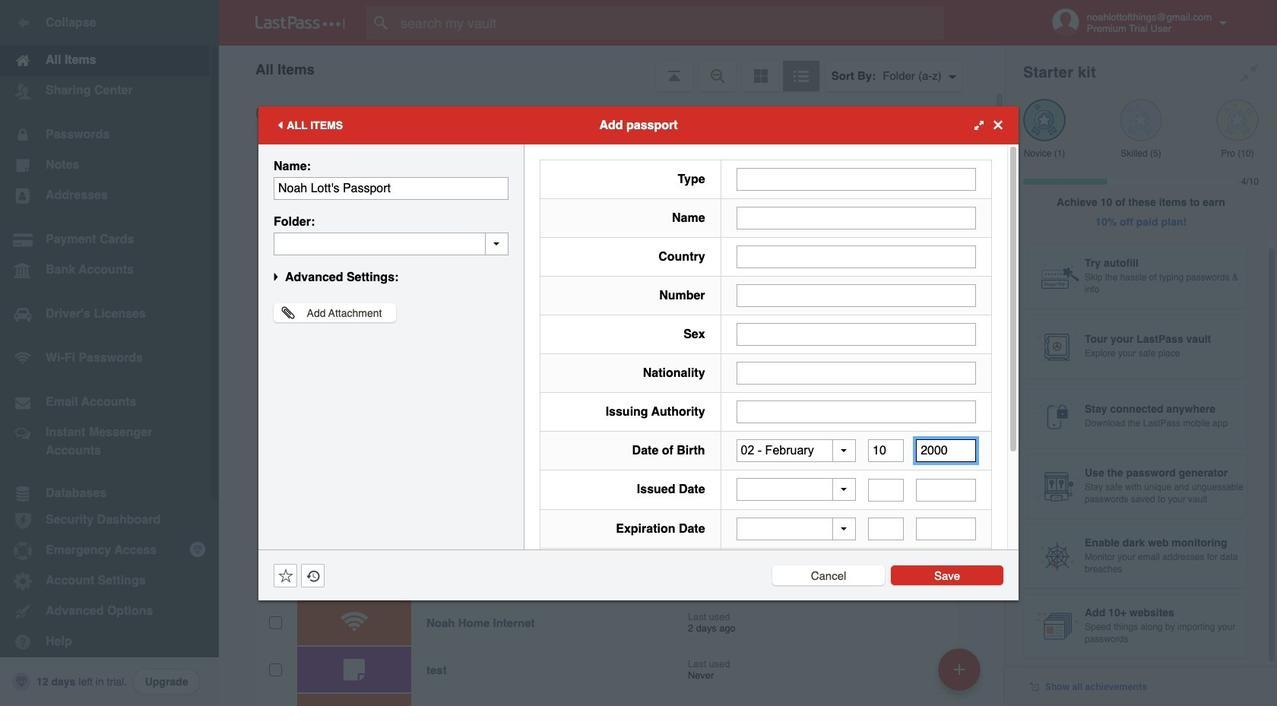 Task type: describe. For each thing, give the bounding box(es) containing it.
lastpass image
[[255, 16, 345, 30]]

search my vault text field
[[367, 6, 974, 40]]

main navigation navigation
[[0, 0, 219, 706]]



Task type: vqa. For each thing, say whether or not it's contained in the screenshot.
'New item' "element"
no



Task type: locate. For each thing, give the bounding box(es) containing it.
new item image
[[954, 664, 965, 675]]

vault options navigation
[[219, 46, 1005, 91]]

None text field
[[274, 232, 509, 255], [736, 245, 976, 268], [868, 439, 904, 462], [916, 479, 976, 501], [868, 518, 904, 541], [274, 232, 509, 255], [736, 245, 976, 268], [868, 439, 904, 462], [916, 479, 976, 501], [868, 518, 904, 541]]

dialog
[[259, 106, 1019, 659]]

Search search field
[[367, 6, 974, 40]]

new item navigation
[[933, 644, 990, 706]]

None text field
[[736, 168, 976, 190], [274, 177, 509, 200], [736, 206, 976, 229], [736, 284, 976, 307], [736, 323, 976, 346], [736, 362, 976, 384], [736, 400, 976, 423], [916, 439, 976, 462], [868, 479, 904, 501], [916, 518, 976, 541], [736, 168, 976, 190], [274, 177, 509, 200], [736, 206, 976, 229], [736, 284, 976, 307], [736, 323, 976, 346], [736, 362, 976, 384], [736, 400, 976, 423], [916, 439, 976, 462], [868, 479, 904, 501], [916, 518, 976, 541]]



